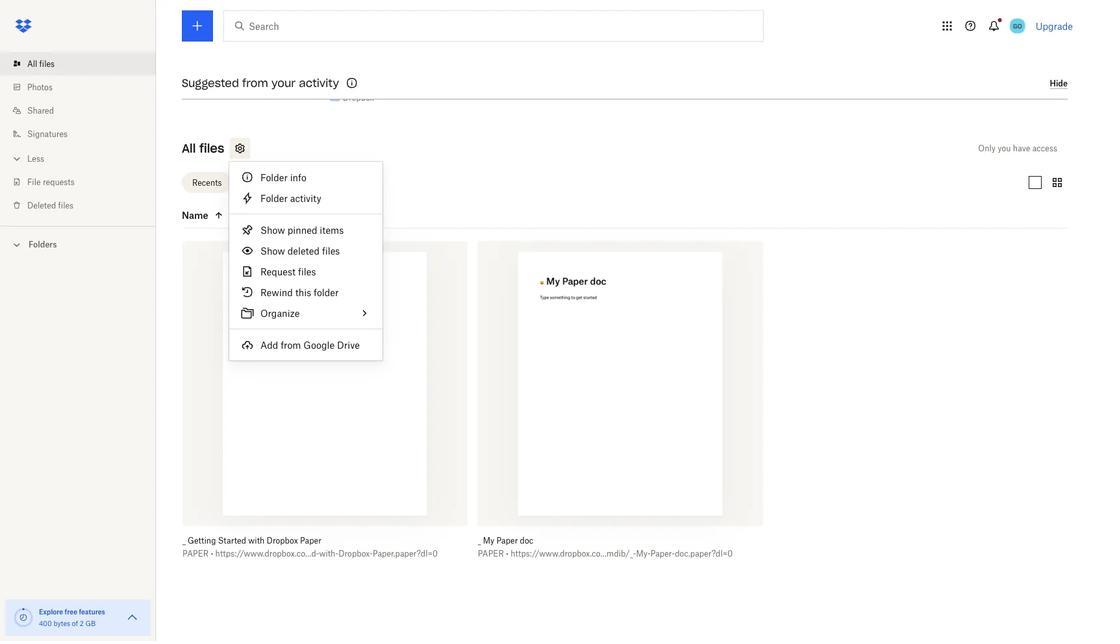Task type: locate. For each thing, give the bounding box(es) containing it.
0 horizontal spatial getting
[[188, 536, 216, 546]]

0 vertical spatial dropbox link
[[230, 77, 261, 90]]

folder activity menu item
[[229, 188, 383, 209]]

features
[[79, 608, 105, 616]]

activity down folder info menu item
[[290, 193, 321, 204]]

paper
[[300, 536, 321, 546], [497, 536, 518, 546]]

activity
[[299, 76, 339, 90], [290, 193, 321, 204]]

1 vertical spatial activity
[[290, 193, 321, 204]]

• inside the _ my paper doc paper • https://www.dropbox.co…mdib/_-my-paper-doc.paper?dl=0
[[506, 549, 509, 559]]

1 vertical spatial dropbox link
[[343, 91, 374, 104]]

folder info
[[261, 172, 307, 183]]

0 vertical spatial all files
[[27, 59, 55, 69]]

files right deleted
[[58, 200, 73, 210]]

folder for folder info
[[261, 172, 288, 183]]

recents
[[192, 178, 222, 188]]

getting inside _ getting star… paper.paper
[[324, 64, 357, 75]]

request files
[[261, 266, 316, 277]]

1 vertical spatial from
[[281, 339, 301, 350]]

paper right the my
[[497, 536, 518, 546]]

_
[[318, 64, 322, 75], [183, 536, 186, 546], [478, 536, 481, 546]]

your
[[271, 76, 296, 90]]

dropbox
[[230, 79, 261, 88], [343, 93, 374, 103], [267, 536, 298, 546]]

from
[[242, 76, 268, 90], [281, 339, 301, 350]]

name button
[[182, 208, 291, 223]]

1 show from the top
[[261, 224, 285, 235]]

all files up photos
[[27, 59, 55, 69]]

_ getting started with dropbox paper paper • https://www.dropbox.co…d-with-dropbox-paper.paper?dl=0
[[183, 536, 438, 559]]

dropbox down paper.paper
[[343, 93, 374, 103]]

add
[[261, 339, 278, 350]]

dropbox link left your
[[230, 77, 261, 90]]

file, _ getting started with dropbox paper.paper row
[[183, 242, 468, 568]]

_ for _ my paper doc paper • https://www.dropbox.co…mdib/_-my-paper-doc.paper?dl=0
[[478, 536, 481, 546]]

2 horizontal spatial _
[[478, 536, 481, 546]]

0 vertical spatial show
[[261, 224, 285, 235]]

1 horizontal spatial dropbox link
[[343, 91, 374, 104]]

0 horizontal spatial all files
[[27, 59, 55, 69]]

• inside '_ getting started with dropbox paper paper • https://www.dropbox.co…d-with-dropbox-paper.paper?dl=0'
[[211, 549, 213, 559]]

all files inside 'all files' link
[[27, 59, 55, 69]]

files inside list item
[[39, 59, 55, 69]]

show for show deleted files
[[261, 245, 285, 256]]

0 horizontal spatial all
[[27, 59, 37, 69]]

dropbox inside '_ getting started with dropbox paper paper • https://www.dropbox.co…d-with-dropbox-paper.paper?dl=0'
[[267, 536, 298, 546]]

files left folder settings icon
[[199, 141, 224, 156]]

deleted files link
[[10, 194, 156, 217]]

name column header
[[182, 208, 312, 223]]

all
[[27, 59, 37, 69], [182, 141, 196, 156]]

0 vertical spatial from
[[242, 76, 268, 90]]

0 horizontal spatial paper
[[300, 536, 321, 546]]

400
[[39, 619, 52, 628]]

files for deleted files link
[[58, 200, 73, 210]]

files up photos
[[39, 59, 55, 69]]

show pinned items menu item
[[229, 220, 383, 240]]

list
[[0, 44, 156, 226]]

1 horizontal spatial getting
[[324, 64, 357, 75]]

started
[[218, 536, 246, 546]]

show pinned items
[[261, 224, 344, 235]]

1 horizontal spatial paper
[[478, 549, 504, 559]]

1 horizontal spatial _
[[318, 64, 322, 75]]

from inside menu item
[[281, 339, 301, 350]]

rewind this folder menu item
[[229, 282, 383, 303]]

_ my paper doc paper • https://www.dropbox.co…mdib/_-my-paper-doc.paper?dl=0
[[478, 536, 733, 559]]

0 horizontal spatial from
[[242, 76, 268, 90]]

dropbox up https://www.dropbox.co…d-
[[267, 536, 298, 546]]

doc
[[520, 536, 534, 546]]

paper inside '_ getting started with dropbox paper paper • https://www.dropbox.co…d-with-dropbox-paper.paper?dl=0'
[[300, 536, 321, 546]]

deleted files
[[27, 200, 73, 210]]

1 horizontal spatial all
[[182, 141, 196, 156]]

all files up the recents
[[182, 141, 224, 156]]

paper.paper
[[326, 78, 377, 89]]

with
[[248, 536, 265, 546]]

2 paper from the left
[[478, 549, 504, 559]]

getting
[[324, 64, 357, 75], [188, 536, 216, 546]]

pinned
[[288, 224, 317, 235]]

file requests link
[[10, 170, 156, 194]]

show
[[261, 224, 285, 235], [261, 245, 285, 256]]

organize
[[261, 308, 300, 319]]

1 horizontal spatial •
[[506, 549, 509, 559]]

upgrade link
[[1036, 20, 1073, 32]]

paper
[[183, 549, 209, 559], [478, 549, 504, 559]]

show up "request" at the top left of the page
[[261, 245, 285, 256]]

0 vertical spatial getting
[[324, 64, 357, 75]]

add from google drive
[[261, 339, 360, 350]]

1 vertical spatial dropbox
[[343, 93, 374, 103]]

1 paper from the left
[[300, 536, 321, 546]]

activity right your
[[299, 76, 339, 90]]

folder down starred
[[261, 193, 288, 204]]

_ inside _ getting star… paper.paper
[[318, 64, 322, 75]]

1 vertical spatial folder
[[261, 193, 288, 204]]

1 paper from the left
[[183, 549, 209, 559]]

quota usage element
[[13, 607, 34, 628]]

2 vertical spatial dropbox
[[267, 536, 298, 546]]

2 paper from the left
[[497, 536, 518, 546]]

getting left started
[[188, 536, 216, 546]]

getting inside '_ getting started with dropbox paper paper • https://www.dropbox.co…d-with-dropbox-paper.paper?dl=0'
[[188, 536, 216, 546]]

from left your
[[242, 76, 268, 90]]

all files
[[27, 59, 55, 69], [182, 141, 224, 156]]

1 horizontal spatial dropbox
[[267, 536, 298, 546]]

0 horizontal spatial •
[[211, 549, 213, 559]]

starred button
[[238, 173, 286, 193]]

files down the show deleted files menu item at the top of the page
[[298, 266, 316, 277]]

all up photos
[[27, 59, 37, 69]]

you
[[998, 144, 1011, 154]]

0 horizontal spatial dropbox link
[[230, 77, 261, 90]]

have
[[1013, 144, 1031, 154]]

folder inside folder info menu item
[[261, 172, 288, 183]]

star…
[[359, 64, 385, 75]]

_ left star…
[[318, 64, 322, 75]]

rewind
[[261, 287, 293, 298]]

getting for started
[[188, 536, 216, 546]]

dropbox left your
[[230, 79, 261, 88]]

only you have access
[[979, 144, 1058, 154]]

2 • from the left
[[506, 549, 509, 559]]

1 • from the left
[[211, 549, 213, 559]]

_ inside the _ my paper doc paper • https://www.dropbox.co…mdib/_-my-paper-doc.paper?dl=0
[[478, 536, 481, 546]]

2
[[80, 619, 84, 628]]

dropbox link
[[230, 77, 261, 90], [343, 91, 374, 104]]

all up the recents
[[182, 141, 196, 156]]

1 vertical spatial show
[[261, 245, 285, 256]]

files for request files menu item
[[298, 266, 316, 277]]

folder left info
[[261, 172, 288, 183]]

0 horizontal spatial _
[[183, 536, 186, 546]]

shared
[[27, 106, 54, 115]]

_ left started
[[183, 536, 186, 546]]

files
[[39, 59, 55, 69], [199, 141, 224, 156], [58, 200, 73, 210], [322, 245, 340, 256], [298, 266, 316, 277]]

folder inside folder activity menu item
[[261, 193, 288, 204]]

doc.paper?dl=0
[[675, 549, 733, 559]]

all files link
[[10, 52, 156, 75]]

1 folder from the top
[[261, 172, 288, 183]]

folder info menu item
[[229, 167, 383, 188]]

name
[[182, 210, 208, 221]]

1 horizontal spatial from
[[281, 339, 301, 350]]

2 show from the top
[[261, 245, 285, 256]]

from right "add"
[[281, 339, 301, 350]]

1 vertical spatial all
[[182, 141, 196, 156]]

folder
[[314, 287, 339, 298]]

show down name column header
[[261, 224, 285, 235]]

2 folder from the top
[[261, 193, 288, 204]]

1 vertical spatial all files
[[182, 141, 224, 156]]

_ inside '_ getting started with dropbox paper paper • https://www.dropbox.co…d-with-dropbox-paper.paper?dl=0'
[[183, 536, 186, 546]]

folder
[[261, 172, 288, 183], [261, 193, 288, 204]]

0 vertical spatial all
[[27, 59, 37, 69]]

0 vertical spatial activity
[[299, 76, 339, 90]]

my
[[483, 536, 495, 546]]

dropbox link down paper.paper
[[343, 91, 374, 104]]

show deleted files menu item
[[229, 240, 383, 261]]

google
[[304, 339, 335, 350]]

1 horizontal spatial paper
[[497, 536, 518, 546]]

activity inside menu item
[[290, 193, 321, 204]]

0 horizontal spatial paper
[[183, 549, 209, 559]]

1 vertical spatial getting
[[188, 536, 216, 546]]

•
[[211, 549, 213, 559], [506, 549, 509, 559]]

0 vertical spatial dropbox
[[230, 79, 261, 88]]

0 vertical spatial folder
[[261, 172, 288, 183]]

photos link
[[10, 75, 156, 99]]

folder activity
[[261, 193, 321, 204]]

1 horizontal spatial all files
[[182, 141, 224, 156]]

getting up paper.paper
[[324, 64, 357, 75]]

paper up with-
[[300, 536, 321, 546]]

_ left the my
[[478, 536, 481, 546]]



Task type: vqa. For each thing, say whether or not it's contained in the screenshot.
"ORGANIZE"
yes



Task type: describe. For each thing, give the bounding box(es) containing it.
starred
[[248, 178, 276, 188]]

_ for _ getting star… paper.paper
[[318, 64, 322, 75]]

drive
[[337, 339, 360, 350]]

folders
[[29, 240, 57, 249]]

info
[[290, 172, 307, 183]]

signatures
[[27, 129, 68, 139]]

_ getting star… paper.paper link
[[304, 62, 398, 91]]

organize menu item
[[229, 303, 383, 324]]

from for google
[[281, 339, 301, 350]]

files down items
[[322, 245, 340, 256]]

my-
[[636, 549, 651, 559]]

_ my paper doc button
[[478, 536, 734, 546]]

with-
[[319, 549, 339, 559]]

paper inside '_ getting started with dropbox paper paper • https://www.dropbox.co…d-with-dropbox-paper.paper?dl=0'
[[183, 549, 209, 559]]

explore
[[39, 608, 63, 616]]

bytes
[[54, 619, 70, 628]]

all inside list item
[[27, 59, 37, 69]]

folders button
[[0, 235, 156, 254]]

_ for _ getting started with dropbox paper paper • https://www.dropbox.co…d-with-dropbox-paper.paper?dl=0
[[183, 536, 186, 546]]

deleted
[[27, 200, 56, 210]]

show deleted files
[[261, 245, 340, 256]]

recents button
[[182, 173, 232, 193]]

folder settings image
[[232, 141, 248, 157]]

_ getting star… paper.paper
[[318, 64, 385, 89]]

of
[[72, 619, 78, 628]]

rewind this folder
[[261, 287, 339, 298]]

getting for star…
[[324, 64, 357, 75]]

paper inside the _ my paper doc paper • https://www.dropbox.co…mdib/_-my-paper-doc.paper?dl=0
[[497, 536, 518, 546]]

0 horizontal spatial dropbox
[[230, 79, 261, 88]]

dropbox-
[[339, 549, 373, 559]]

free
[[65, 608, 77, 616]]

from for your
[[242, 76, 268, 90]]

file, _ my paper doc.paper row
[[478, 242, 763, 568]]

list containing all files
[[0, 44, 156, 226]]

https://www.dropbox.co…mdib/_-
[[511, 549, 636, 559]]

file requests
[[27, 177, 75, 187]]

this
[[295, 287, 311, 298]]

items
[[320, 224, 344, 235]]

shared link
[[10, 99, 156, 122]]

2 horizontal spatial dropbox
[[343, 93, 374, 103]]

access
[[1033, 144, 1058, 154]]

deleted
[[288, 245, 320, 256]]

show for show pinned items
[[261, 224, 285, 235]]

requests
[[43, 177, 75, 187]]

all files list item
[[0, 52, 156, 75]]

add from google drive menu item
[[229, 335, 383, 355]]

folder for folder activity
[[261, 193, 288, 204]]

request files menu item
[[229, 261, 383, 282]]

photos
[[27, 82, 53, 92]]

paper.paper?dl=0
[[373, 549, 438, 559]]

paper inside the _ my paper doc paper • https://www.dropbox.co…mdib/_-my-paper-doc.paper?dl=0
[[478, 549, 504, 559]]

upgrade
[[1036, 20, 1073, 32]]

_ getting started with dropbox paper button
[[183, 536, 439, 546]]

files for 'all files' link
[[39, 59, 55, 69]]

file
[[27, 177, 41, 187]]

dropbox image
[[10, 13, 36, 39]]

explore free features 400 bytes of 2 gb
[[39, 608, 105, 628]]

less
[[27, 154, 44, 163]]

gb
[[86, 619, 96, 628]]

paper-
[[651, 549, 675, 559]]

https://www.dropbox.co…d-
[[215, 549, 319, 559]]

request
[[261, 266, 296, 277]]

signatures link
[[10, 122, 156, 146]]

only
[[979, 144, 996, 154]]

suggested from your activity
[[182, 76, 339, 90]]

suggested
[[182, 76, 239, 90]]

less image
[[10, 152, 23, 165]]



